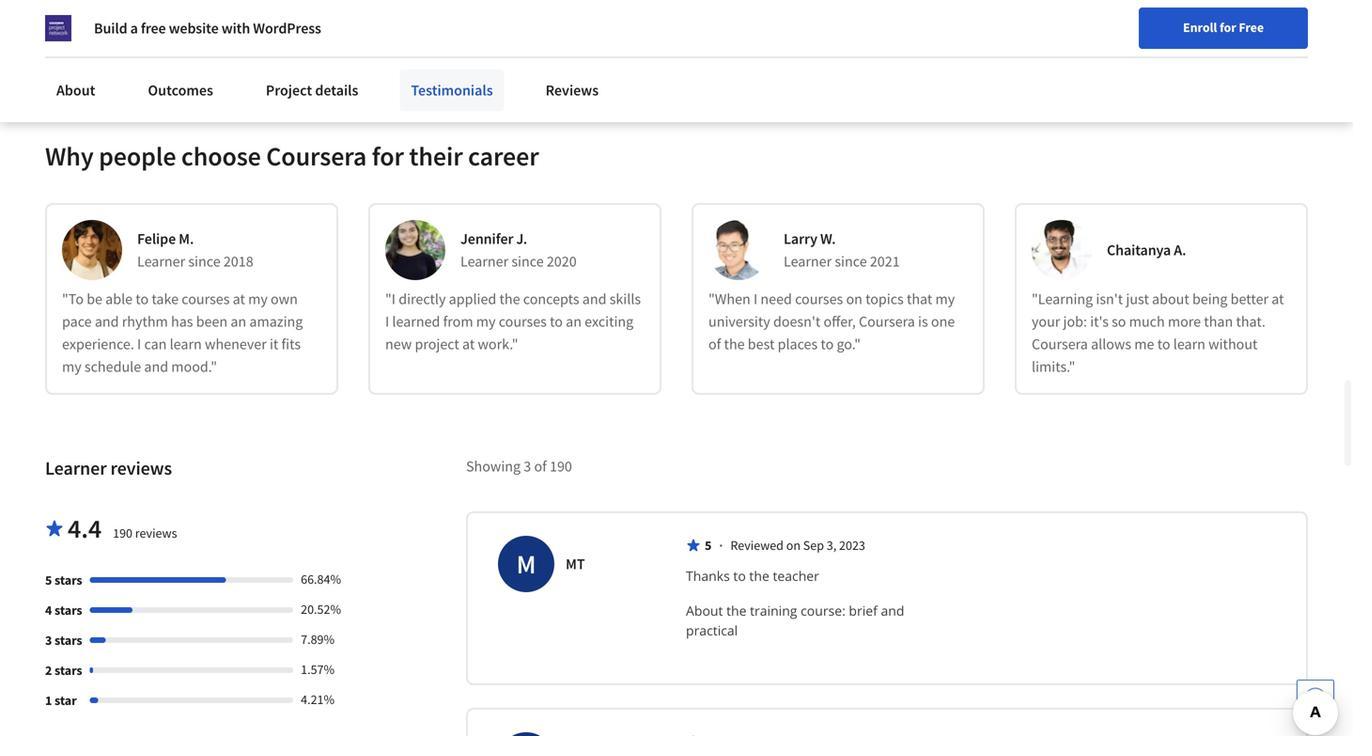 Task type: locate. For each thing, give the bounding box(es) containing it.
courses inside "when i need courses on topics that my university doesn't offer, coursera is one of the best places to go."
[[795, 289, 843, 308]]

to right thanks
[[734, 567, 746, 585]]

showing 3 of 190
[[466, 457, 572, 476]]

0 horizontal spatial since
[[188, 252, 221, 271]]

2 horizontal spatial at
[[1272, 289, 1285, 308]]

build a free website with wordpress
[[94, 19, 321, 38]]

to
[[136, 289, 149, 308], [550, 312, 563, 331], [821, 335, 834, 353], [1158, 335, 1171, 353], [734, 567, 746, 585]]

my
[[248, 289, 268, 308], [936, 289, 955, 308], [476, 312, 496, 331], [62, 357, 82, 376]]

0 horizontal spatial 5
[[45, 571, 52, 588]]

i left can
[[137, 335, 141, 353]]

for universities
[[278, 9, 376, 28]]

the inside "i directly applied the concepts and skills i learned from my courses to an exciting new project at work."
[[500, 289, 520, 308]]

choose
[[181, 140, 261, 172]]

career
[[468, 140, 539, 172]]

be
[[87, 289, 102, 308]]

"when
[[709, 289, 751, 308]]

my up the work."
[[476, 312, 496, 331]]

on
[[846, 289, 863, 308], [787, 537, 801, 554]]

i left need
[[754, 289, 758, 308]]

1 horizontal spatial a
[[555, 4, 563, 22]]

practical
[[686, 621, 738, 639]]

schedule
[[85, 357, 141, 376]]

2 horizontal spatial coursera
[[1032, 335, 1088, 353]]

reliable
[[566, 4, 613, 22]]

2 horizontal spatial i
[[754, 289, 758, 308]]

0 horizontal spatial learn
[[170, 335, 202, 353]]

the down university
[[724, 335, 745, 353]]

at for better
[[1272, 289, 1285, 308]]

learner for jennifer
[[461, 252, 509, 271]]

chaitanya
[[1107, 241, 1171, 259]]

coursera up the limits."
[[1032, 335, 1088, 353]]

1 horizontal spatial 3
[[524, 457, 531, 476]]

computers
[[454, 4, 522, 22]]

of inside "when i need courses on topics that my university doesn't offer, coursera is one of the best places to go."
[[709, 335, 721, 353]]

learner inside felipe m. learner since 2018
[[137, 252, 185, 271]]

1 vertical spatial reviews
[[135, 524, 177, 541]]

on left sep
[[787, 537, 801, 554]]

about inside about the training course: brief and practical
[[686, 602, 723, 619]]

learned
[[392, 312, 440, 331]]

coursera image
[[23, 53, 142, 83]]

7.89%
[[301, 631, 335, 648]]

1 vertical spatial of
[[534, 457, 547, 476]]

2 vertical spatial i
[[137, 335, 141, 353]]

without
[[1209, 335, 1258, 353]]

learner for larry
[[784, 252, 832, 271]]

3 right showing
[[524, 457, 531, 476]]

thanks to the teacher
[[686, 567, 820, 585]]

since inside felipe m. learner since 2018
[[188, 252, 221, 271]]

new
[[385, 335, 412, 353]]

0 vertical spatial is
[[240, 4, 250, 22]]

stars right '4'
[[55, 602, 82, 618]]

coursera down project details link on the top left of the page
[[266, 140, 367, 172]]

to inside "when i need courses on topics that my university doesn't offer, coursera is one of the best places to go."
[[821, 335, 834, 353]]

to up rhythm
[[136, 289, 149, 308]]

about down the coursera project network icon
[[56, 81, 95, 100]]

0 horizontal spatial with
[[222, 19, 250, 38]]

help center image
[[1305, 687, 1327, 710]]

i inside "to be able to take courses at my own pace and rhythm has been an amazing experience. i can learn whenever it fits my schedule and mood."
[[137, 335, 141, 353]]

learner up the 4.4
[[45, 456, 107, 480]]

for left free
[[1220, 19, 1237, 36]]

learner down 'larry'
[[784, 252, 832, 271]]

to inside "i directly applied the concepts and skills i learned from my courses to an exciting new project at work."
[[550, 312, 563, 331]]

1 vertical spatial is
[[918, 312, 928, 331]]

at inside "to be able to take courses at my own pace and rhythm has been an amazing experience. i can learn whenever it fits my schedule and mood."
[[233, 289, 245, 308]]

"to be able to take courses at my own pace and rhythm has been an amazing experience. i can learn whenever it fits my schedule and mood."
[[62, 289, 303, 376]]

fits
[[282, 335, 301, 353]]

1 vertical spatial i
[[385, 312, 389, 331]]

devices.
[[263, 26, 314, 45]]

can
[[144, 335, 167, 353]]

0 vertical spatial 3
[[524, 457, 531, 476]]

reviewed
[[731, 537, 784, 554]]

is
[[240, 4, 250, 22], [918, 312, 928, 331]]

since for m.
[[188, 252, 221, 271]]

since inside jennifer j. learner since 2020
[[512, 252, 544, 271]]

3 stars from the top
[[55, 632, 82, 649]]

of down university
[[709, 335, 721, 353]]

courses up the work."
[[499, 312, 547, 331]]

reviews up 190 reviews
[[110, 456, 172, 480]]

learner down felipe
[[137, 252, 185, 271]]

2 stars from the top
[[55, 602, 82, 618]]

0 vertical spatial coursera
[[266, 140, 367, 172]]

2 horizontal spatial for
[[1220, 19, 1237, 36]]

sep
[[804, 537, 824, 554]]

stars up 2 stars
[[55, 632, 82, 649]]

a.
[[1174, 241, 1187, 259]]

an up whenever
[[231, 312, 246, 331]]

4.21%
[[301, 691, 335, 708]]

0 vertical spatial i
[[754, 289, 758, 308]]

2 for from the left
[[155, 9, 176, 28]]

1 horizontal spatial for
[[155, 9, 176, 28]]

stars right 2
[[55, 662, 82, 679]]

0 vertical spatial reviews
[[110, 456, 172, 480]]

that
[[907, 289, 933, 308]]

at down 2018
[[233, 289, 245, 308]]

0 horizontal spatial on
[[787, 537, 801, 554]]

courses up been
[[182, 289, 230, 308]]

coursera project network image
[[45, 15, 71, 41]]

at inside "learning isn't just about being better at your job: it's so much more than that. coursera allows me to learn without limits."
[[1272, 289, 1285, 308]]

0 horizontal spatial an
[[231, 312, 246, 331]]

5
[[705, 537, 712, 554], [45, 571, 52, 588]]

english
[[1047, 59, 1092, 78]]

enroll for free button
[[1139, 8, 1309, 49]]

for for universities
[[278, 9, 299, 28]]

0 horizontal spatial project
[[192, 4, 237, 22]]

1 vertical spatial about
[[686, 602, 723, 619]]

at down from
[[463, 335, 475, 353]]

a inside this guided project is designed for laptops or desktop computers with a reliable internet connection, not mobile devices.
[[555, 4, 563, 22]]

1 horizontal spatial i
[[385, 312, 389, 331]]

on up offer,
[[846, 289, 863, 308]]

a left reliable
[[555, 4, 563, 22]]

is up mobile
[[240, 4, 250, 22]]

about up practical
[[686, 602, 723, 619]]

0 horizontal spatial 3
[[45, 632, 52, 649]]

1 vertical spatial coursera
[[859, 312, 915, 331]]

0 horizontal spatial 190
[[113, 524, 133, 541]]

1 horizontal spatial on
[[846, 289, 863, 308]]

1 for from the left
[[30, 9, 51, 28]]

stars up '4 stars'
[[55, 571, 82, 588]]

2 horizontal spatial courses
[[795, 289, 843, 308]]

2018
[[224, 252, 253, 271]]

2 since from the left
[[512, 252, 544, 271]]

project inside this guided project is designed for laptops or desktop computers with a reliable internet connection, not mobile devices.
[[192, 4, 237, 22]]

and down can
[[144, 357, 168, 376]]

1 horizontal spatial is
[[918, 312, 928, 331]]

best
[[748, 335, 775, 353]]

1 horizontal spatial courses
[[499, 312, 547, 331]]

1 stars from the top
[[55, 571, 82, 588]]

4 stars from the top
[[55, 662, 82, 679]]

1 horizontal spatial about
[[686, 602, 723, 619]]

to left go."
[[821, 335, 834, 353]]

0 horizontal spatial for
[[313, 4, 331, 22]]

the inside "when i need courses on topics that my university doesn't offer, coursera is one of the best places to go."
[[724, 335, 745, 353]]

5 up thanks
[[705, 537, 712, 554]]

0 horizontal spatial for
[[30, 9, 51, 28]]

chaitanya a.
[[1107, 241, 1187, 259]]

the up practical
[[727, 602, 747, 619]]

isn't
[[1096, 289, 1124, 308]]

courses up offer,
[[795, 289, 843, 308]]

learner inside larry w. learner since 2021
[[784, 252, 832, 271]]

1 horizontal spatial since
[[512, 252, 544, 271]]

2 learn from the left
[[1174, 335, 1206, 353]]

1 horizontal spatial learn
[[1174, 335, 1206, 353]]

1 horizontal spatial project
[[266, 81, 312, 100]]

learn
[[170, 335, 202, 353], [1174, 335, 1206, 353]]

1 star
[[45, 692, 77, 709]]

since for w.
[[835, 252, 867, 271]]

is left one
[[918, 312, 928, 331]]

"when i need courses on topics that my university doesn't offer, coursera is one of the best places to go."
[[709, 289, 955, 353]]

of right showing
[[534, 457, 547, 476]]

my up one
[[936, 289, 955, 308]]

1 vertical spatial 3
[[45, 632, 52, 649]]

1 vertical spatial 5
[[45, 571, 52, 588]]

2 an from the left
[[566, 312, 582, 331]]

1
[[45, 692, 52, 709]]

go."
[[837, 335, 861, 353]]

learn down more
[[1174, 335, 1206, 353]]

for left laptops
[[313, 4, 331, 22]]

0 vertical spatial of
[[709, 335, 721, 353]]

the right "applied"
[[500, 289, 520, 308]]

a left 'free'
[[130, 19, 138, 38]]

people
[[99, 140, 176, 172]]

3 up 2
[[45, 632, 52, 649]]

learn for has
[[170, 335, 202, 353]]

0 horizontal spatial i
[[137, 335, 141, 353]]

since down j.
[[512, 252, 544, 271]]

the down reviewed
[[750, 567, 770, 585]]

free
[[141, 19, 166, 38]]

0 horizontal spatial is
[[240, 4, 250, 22]]

0 vertical spatial 5
[[705, 537, 712, 554]]

at right better
[[1272, 289, 1285, 308]]

for left their
[[372, 140, 404, 172]]

an down concepts
[[566, 312, 582, 331]]

i inside "when i need courses on topics that my university doesn't offer, coursera is one of the best places to go."
[[754, 289, 758, 308]]

for inside "button"
[[1220, 19, 1237, 36]]

learn down has
[[170, 335, 202, 353]]

an inside "to be able to take courses at my own pace and rhythm has been an amazing experience. i can learn whenever it fits my schedule and mood."
[[231, 312, 246, 331]]

project
[[192, 4, 237, 22], [266, 81, 312, 100]]

with inside this guided project is designed for laptops or desktop computers with a reliable internet connection, not mobile devices.
[[525, 4, 552, 22]]

with right 'not'
[[222, 19, 250, 38]]

learn inside "learning isn't just about being better at your job: it's so much more than that. coursera allows me to learn without limits."
[[1174, 335, 1206, 353]]

project up 'not'
[[192, 4, 237, 22]]

3 for from the left
[[278, 9, 299, 28]]

to inside "learning isn't just about being better at your job: it's so much more than that. coursera allows me to learn without limits."
[[1158, 335, 1171, 353]]

2 horizontal spatial since
[[835, 252, 867, 271]]

and right the brief
[[881, 602, 905, 619]]

4
[[45, 602, 52, 618]]

0 horizontal spatial a
[[130, 19, 138, 38]]

testimonials
[[411, 81, 493, 100]]

and up exciting
[[583, 289, 607, 308]]

details
[[315, 81, 359, 100]]

4.4
[[68, 512, 102, 545]]

0 horizontal spatial of
[[534, 457, 547, 476]]

1 vertical spatial 190
[[113, 524, 133, 541]]

0 horizontal spatial at
[[233, 289, 245, 308]]

5 up '4'
[[45, 571, 52, 588]]

0 vertical spatial project
[[192, 4, 237, 22]]

since inside larry w. learner since 2021
[[835, 252, 867, 271]]

190 right the 4.4
[[113, 524, 133, 541]]

190 right showing
[[550, 457, 572, 476]]

1 horizontal spatial 5
[[705, 537, 712, 554]]

2 horizontal spatial for
[[278, 9, 299, 28]]

0 horizontal spatial about
[[56, 81, 95, 100]]

1.57%
[[301, 661, 335, 678]]

None search field
[[268, 49, 578, 87]]

with right 'computers'
[[525, 4, 552, 22]]

concepts
[[523, 289, 580, 308]]

amazing
[[249, 312, 303, 331]]

website
[[169, 19, 219, 38]]

coursera down topics
[[859, 312, 915, 331]]

1 horizontal spatial 190
[[550, 457, 572, 476]]

limits."
[[1032, 357, 1076, 376]]

businesses
[[179, 9, 248, 28]]

1 horizontal spatial coursera
[[859, 312, 915, 331]]

reviewed on sep 3, 2023
[[731, 537, 866, 554]]

2023
[[839, 537, 866, 554]]

1 horizontal spatial an
[[566, 312, 582, 331]]

3 since from the left
[[835, 252, 867, 271]]

training
[[750, 602, 798, 619]]

1 since from the left
[[188, 252, 221, 271]]

and inside about the training course: brief and practical
[[881, 602, 905, 619]]

shopping cart: 1 item image
[[968, 52, 1003, 82]]

1 an from the left
[[231, 312, 246, 331]]

0 vertical spatial 190
[[550, 457, 572, 476]]

take
[[152, 289, 179, 308]]

this guided project is designed for laptops or desktop computers with a reliable internet connection, not mobile devices.
[[115, 4, 667, 45]]

whenever
[[205, 335, 267, 353]]

learn for more
[[1174, 335, 1206, 353]]

enroll for free
[[1183, 19, 1264, 36]]

since down w.
[[835, 252, 867, 271]]

to down concepts
[[550, 312, 563, 331]]

brief
[[849, 602, 878, 619]]

stars for 2 stars
[[55, 662, 82, 679]]

learn inside "to be able to take courses at my own pace and rhythm has been an amazing experience. i can learn whenever it fits my schedule and mood."
[[170, 335, 202, 353]]

1 horizontal spatial at
[[463, 335, 475, 353]]

need
[[761, 289, 792, 308]]

project left details
[[266, 81, 312, 100]]

0 horizontal spatial courses
[[182, 289, 230, 308]]

to right me at the right top of the page
[[1158, 335, 1171, 353]]

i down "i
[[385, 312, 389, 331]]

pace
[[62, 312, 92, 331]]

0 vertical spatial on
[[846, 289, 863, 308]]

1 learn from the left
[[170, 335, 202, 353]]

1 horizontal spatial with
[[525, 4, 552, 22]]

and up experience.
[[95, 312, 119, 331]]

0 vertical spatial about
[[56, 81, 95, 100]]

stars for 3 stars
[[55, 632, 82, 649]]

enroll
[[1183, 19, 1218, 36]]

reviews
[[110, 456, 172, 480], [135, 524, 177, 541]]

stars for 4 stars
[[55, 602, 82, 618]]

learner down jennifer
[[461, 252, 509, 271]]

2 vertical spatial coursera
[[1032, 335, 1088, 353]]

1 horizontal spatial of
[[709, 335, 721, 353]]

reviews right the 4.4
[[135, 524, 177, 541]]

learner inside jennifer j. learner since 2020
[[461, 252, 509, 271]]

since down m.
[[188, 252, 221, 271]]

star
[[55, 692, 77, 709]]

190
[[550, 457, 572, 476], [113, 524, 133, 541]]



Task type: describe. For each thing, give the bounding box(es) containing it.
desktop
[[401, 4, 451, 22]]

this
[[115, 4, 141, 22]]

on inside "when i need courses on topics that my university doesn't offer, coursera is one of the best places to go."
[[846, 289, 863, 308]]

universities
[[302, 9, 376, 28]]

2020
[[547, 252, 577, 271]]

stars for 5 stars
[[55, 571, 82, 588]]

j.
[[516, 229, 527, 248]]

outcomes link
[[137, 70, 225, 111]]

jennifer
[[461, 229, 514, 248]]

me
[[1135, 335, 1155, 353]]

for for businesses
[[155, 9, 176, 28]]

rhythm
[[122, 312, 168, 331]]

their
[[409, 140, 463, 172]]

testimonials link
[[400, 70, 504, 111]]

wordpress
[[253, 19, 321, 38]]

much
[[1130, 312, 1165, 331]]

5 for 5 stars
[[45, 571, 52, 588]]

directly
[[399, 289, 446, 308]]

is inside "when i need courses on topics that my university doesn't offer, coursera is one of the best places to go."
[[918, 312, 928, 331]]

designed
[[253, 4, 310, 22]]

your
[[1032, 312, 1061, 331]]

guided
[[144, 4, 189, 22]]

felipe
[[137, 229, 176, 248]]

0 horizontal spatial coursera
[[266, 140, 367, 172]]

190 reviews
[[113, 524, 177, 541]]

course:
[[801, 602, 846, 619]]

2 stars
[[45, 662, 82, 679]]

thanks
[[686, 567, 730, 585]]

skills
[[610, 289, 641, 308]]

1 horizontal spatial for
[[372, 140, 404, 172]]

the inside about the training course: brief and practical
[[727, 602, 747, 619]]

1 vertical spatial project
[[266, 81, 312, 100]]

my left own on the top of the page
[[248, 289, 268, 308]]

reviews for learner reviews
[[110, 456, 172, 480]]

coursera inside "learning isn't just about being better at your job: it's so much more than that. coursera allows me to learn without limits."
[[1032, 335, 1088, 353]]

is inside this guided project is designed for laptops or desktop computers with a reliable internet connection, not mobile devices.
[[240, 4, 250, 22]]

felipe m. learner since 2018
[[137, 229, 253, 271]]

it's
[[1091, 312, 1109, 331]]

reviews
[[546, 81, 599, 100]]

learner reviews
[[45, 456, 172, 480]]

4 stars
[[45, 602, 82, 618]]

about the training course: brief and practical
[[686, 602, 908, 639]]

at inside "i directly applied the concepts and skills i learned from my courses to an exciting new project at work."
[[463, 335, 475, 353]]

5 stars
[[45, 571, 82, 588]]

banner navigation
[[15, 0, 529, 38]]

my down experience.
[[62, 357, 82, 376]]

offer,
[[824, 312, 856, 331]]

it
[[270, 335, 279, 353]]

able
[[105, 289, 133, 308]]

an inside "i directly applied the concepts and skills i learned from my courses to an exciting new project at work."
[[566, 312, 582, 331]]

applied
[[449, 289, 497, 308]]

laptops
[[334, 4, 381, 22]]

teacher
[[773, 567, 820, 585]]

3 stars
[[45, 632, 82, 649]]

about for about the training course: brief and practical
[[686, 602, 723, 619]]

for for individuals
[[30, 9, 51, 28]]

for businesses
[[155, 9, 248, 28]]

being
[[1193, 289, 1228, 308]]

at for courses
[[233, 289, 245, 308]]

learner for felipe
[[137, 252, 185, 271]]

about
[[1153, 289, 1190, 308]]

"learning
[[1032, 289, 1093, 308]]

and inside "i directly applied the concepts and skills i learned from my courses to an exciting new project at work."
[[583, 289, 607, 308]]

"i
[[385, 289, 396, 308]]

about link
[[45, 70, 107, 111]]

reviews link
[[534, 70, 610, 111]]

i inside "i directly applied the concepts and skills i learned from my courses to an exciting new project at work."
[[385, 312, 389, 331]]

work."
[[478, 335, 518, 353]]

courses inside "i directly applied the concepts and skills i learned from my courses to an exciting new project at work."
[[499, 312, 547, 331]]

66.84%
[[301, 571, 341, 587]]

about for about
[[56, 81, 95, 100]]

one
[[931, 312, 955, 331]]

courses inside "to be able to take courses at my own pace and rhythm has been an amazing experience. i can learn whenever it fits my schedule and mood."
[[182, 289, 230, 308]]

has
[[171, 312, 193, 331]]

experience.
[[62, 335, 134, 353]]

been
[[196, 312, 228, 331]]

outcomes
[[148, 81, 213, 100]]

exciting
[[585, 312, 634, 331]]

so
[[1112, 312, 1127, 331]]

my inside "when i need courses on topics that my university doesn't offer, coursera is one of the best places to go."
[[936, 289, 955, 308]]

university
[[709, 312, 771, 331]]

coursera inside "when i need courses on topics that my university doesn't offer, coursera is one of the best places to go."
[[859, 312, 915, 331]]

to inside "to be able to take courses at my own pace and rhythm has been an amazing experience. i can learn whenever it fits my schedule and mood."
[[136, 289, 149, 308]]

connection,
[[115, 26, 189, 45]]

m.
[[179, 229, 194, 248]]

that.
[[1237, 312, 1266, 331]]

allows
[[1091, 335, 1132, 353]]

2021
[[870, 252, 900, 271]]

for individuals
[[30, 9, 125, 28]]

topics
[[866, 289, 904, 308]]

since for j.
[[512, 252, 544, 271]]

for inside this guided project is designed for laptops or desktop computers with a reliable internet connection, not mobile devices.
[[313, 4, 331, 22]]

1 vertical spatial on
[[787, 537, 801, 554]]

mobile
[[216, 26, 260, 45]]

just
[[1127, 289, 1150, 308]]

why people choose coursera for their career
[[45, 140, 539, 172]]

job:
[[1064, 312, 1088, 331]]

own
[[271, 289, 298, 308]]

w.
[[821, 229, 836, 248]]

reviews for 190 reviews
[[135, 524, 177, 541]]

5 for 5
[[705, 537, 712, 554]]

my inside "i directly applied the concepts and skills i learned from my courses to an exciting new project at work."
[[476, 312, 496, 331]]

not
[[192, 26, 213, 45]]

20.52%
[[301, 601, 341, 618]]

mt
[[566, 555, 585, 573]]



Task type: vqa. For each thing, say whether or not it's contained in the screenshot.
the an
yes



